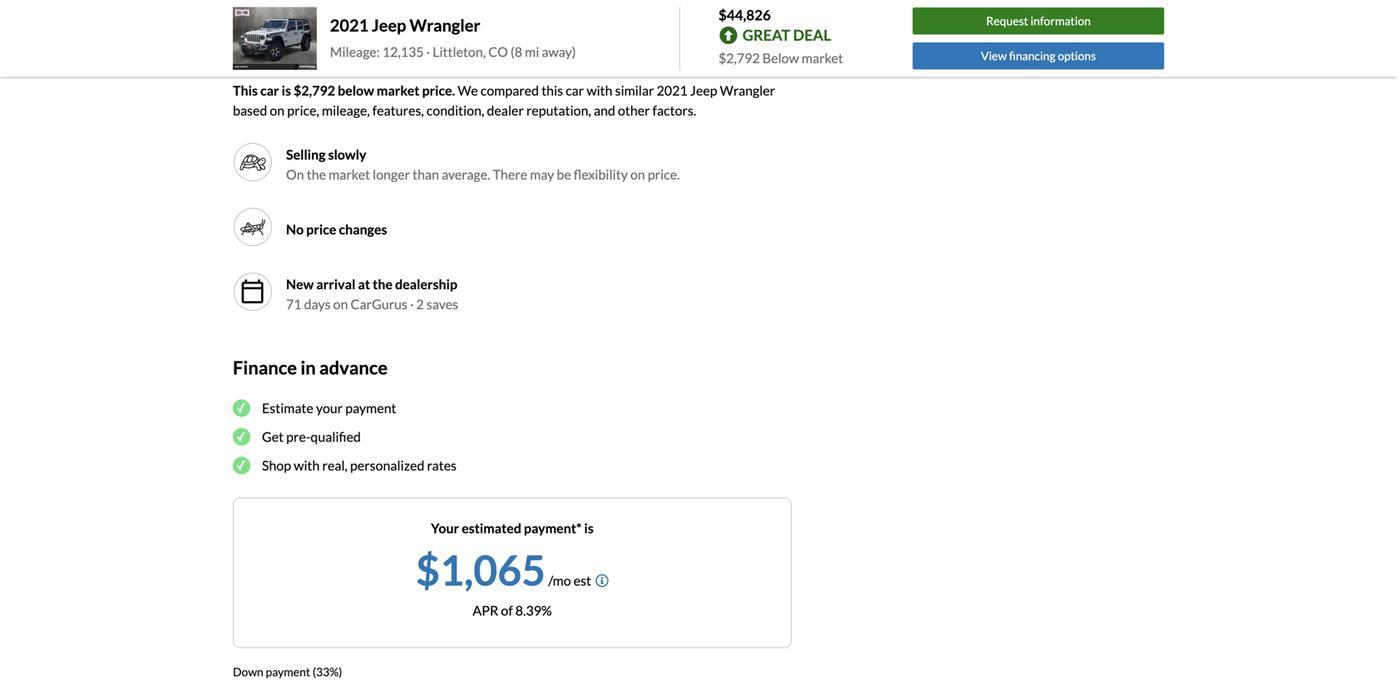 Task type: vqa. For each thing, say whether or not it's contained in the screenshot.
Engine:
no



Task type: locate. For each thing, give the bounding box(es) containing it.
1 horizontal spatial wrangler
[[720, 82, 776, 98]]

on right the flexibility
[[631, 166, 645, 182]]

0 vertical spatial the
[[307, 166, 326, 182]]

1 vertical spatial ·
[[410, 296, 414, 312]]

1 vertical spatial on
[[631, 166, 645, 182]]

$2,792
[[719, 50, 760, 66], [294, 82, 335, 98]]

factors.
[[653, 102, 697, 118]]

0 horizontal spatial ·
[[410, 296, 414, 312]]

mileage,
[[322, 102, 370, 118]]

price. right the flexibility
[[648, 166, 680, 182]]

on down arrival
[[333, 296, 348, 312]]

littleton,
[[433, 44, 486, 60]]

1 horizontal spatial is
[[585, 521, 594, 537]]

1 horizontal spatial ·
[[427, 44, 430, 60]]

1 horizontal spatial price.
[[648, 166, 680, 182]]

real,
[[322, 458, 348, 474]]

price. up condition,
[[422, 82, 455, 98]]

features,
[[373, 102, 424, 118]]

0 horizontal spatial wrangler
[[410, 15, 481, 35]]

2021 up 'mileage:'
[[330, 15, 369, 35]]

wrangler up littleton,
[[410, 15, 481, 35]]

the right on
[[307, 166, 326, 182]]

new arrival at the dealership image
[[240, 279, 266, 305]]

average.
[[442, 166, 491, 182]]

· inside new arrival at the dealership 71 days on cargurus · 2 saves
[[410, 296, 414, 312]]

jeep up factors.
[[690, 82, 718, 98]]

is up price, in the top of the page
[[282, 82, 291, 98]]

flexibility
[[574, 166, 628, 182]]

· right "12,135"
[[427, 44, 430, 60]]

no
[[286, 221, 304, 237]]

1 horizontal spatial jeep
[[690, 82, 718, 98]]

0 vertical spatial price
[[515, 51, 541, 66]]

cargurus
[[351, 296, 408, 312]]

price
[[515, 51, 541, 66], [306, 221, 336, 237]]

jeep inside '2021 jeep wrangler mileage: 12,135 · littleton, co (8 mi away)'
[[372, 15, 406, 35]]

price.
[[422, 82, 455, 98], [648, 166, 680, 182]]

the inside new arrival at the dealership 71 days on cargurus · 2 saves
[[373, 276, 393, 292]]

great deal
[[743, 26, 832, 44]]

mileage:
[[330, 44, 380, 60]]

with left real,
[[294, 458, 320, 474]]

(8
[[511, 44, 523, 60]]

on left price, in the top of the page
[[270, 102, 285, 118]]

1 horizontal spatial car
[[566, 82, 584, 98]]

2021
[[330, 15, 369, 35], [657, 82, 688, 98]]

1 vertical spatial jeep
[[690, 82, 718, 98]]

2 vertical spatial on
[[333, 296, 348, 312]]

1 vertical spatial 2021
[[657, 82, 688, 98]]

great
[[743, 26, 791, 44]]

0 horizontal spatial on
[[270, 102, 285, 118]]

2
[[416, 296, 424, 312]]

1 horizontal spatial $2,792
[[719, 50, 760, 66]]

$47,618 avg. market price (imv)
[[453, 31, 572, 66]]

jeep up "12,135"
[[372, 15, 406, 35]]

car right "this"
[[566, 82, 584, 98]]

0 vertical spatial 2021
[[330, 15, 369, 35]]

market down $47,618
[[477, 51, 513, 66]]

car right 'this'
[[260, 82, 279, 98]]

new
[[286, 276, 314, 292]]

1 horizontal spatial on
[[333, 296, 348, 312]]

1 car from the left
[[260, 82, 279, 98]]

wrangler down below
[[720, 82, 776, 98]]

1 vertical spatial price
[[306, 221, 336, 237]]

0 vertical spatial ·
[[427, 44, 430, 60]]

with
[[587, 82, 613, 98], [294, 458, 320, 474]]

0 horizontal spatial car
[[260, 82, 279, 98]]

longer
[[373, 166, 410, 182]]

· inside '2021 jeep wrangler mileage: 12,135 · littleton, co (8 mi away)'
[[427, 44, 430, 60]]

away)
[[542, 44, 576, 60]]

shop with real, personalized rates
[[262, 458, 457, 474]]

this car is $2,792 below market price.
[[233, 82, 455, 98]]

0 horizontal spatial the
[[307, 166, 326, 182]]

payment right "your"
[[346, 400, 397, 417]]

get
[[262, 429, 284, 445]]

the for dealership
[[373, 276, 393, 292]]

2 horizontal spatial on
[[631, 166, 645, 182]]

1 vertical spatial is
[[585, 521, 594, 537]]

est
[[574, 573, 592, 589]]

request
[[987, 14, 1029, 28]]

· left 2 at the left top of page
[[410, 296, 414, 312]]

0 vertical spatial payment
[[346, 400, 397, 417]]

1 vertical spatial price.
[[648, 166, 680, 182]]

$2,792 up price, in the top of the page
[[294, 82, 335, 98]]

request information
[[987, 14, 1091, 28]]

0 vertical spatial with
[[587, 82, 613, 98]]

market up features,
[[377, 82, 420, 98]]

similar
[[615, 82, 654, 98]]

0 vertical spatial wrangler
[[410, 15, 481, 35]]

0 horizontal spatial 2021
[[330, 15, 369, 35]]

we compared this car with similar 2021 jeep wrangler based on price, mileage, features, condition, dealer reputation, and other factors.
[[233, 82, 776, 118]]

with up and
[[587, 82, 613, 98]]

qualified
[[311, 429, 361, 445]]

co
[[489, 44, 508, 60]]

payment left "(33%)"
[[266, 665, 310, 680]]

1 horizontal spatial price
[[515, 51, 541, 66]]

the for market
[[307, 166, 326, 182]]

is right payment*
[[585, 521, 594, 537]]

0 horizontal spatial price
[[306, 221, 336, 237]]

$47,618
[[485, 31, 540, 49]]

$2,792 down great
[[719, 50, 760, 66]]

advance
[[320, 357, 388, 378]]

payment
[[346, 400, 397, 417], [266, 665, 310, 680]]

0 vertical spatial jeep
[[372, 15, 406, 35]]

1 vertical spatial with
[[294, 458, 320, 474]]

on inside new arrival at the dealership 71 days on cargurus · 2 saves
[[333, 296, 348, 312]]

market inside $47,618 avg. market price (imv)
[[477, 51, 513, 66]]

wrangler inside '2021 jeep wrangler mileage: 12,135 · littleton, co (8 mi away)'
[[410, 15, 481, 35]]

finance
[[233, 357, 297, 378]]

arrival
[[317, 276, 356, 292]]

financing
[[1010, 49, 1056, 63]]

market down slowly
[[329, 166, 370, 182]]

2021 up factors.
[[657, 82, 688, 98]]

0 horizontal spatial payment
[[266, 665, 310, 680]]

selling slowly image
[[233, 142, 273, 182], [240, 149, 266, 175]]

new arrival at the dealership 71 days on cargurus · 2 saves
[[286, 276, 458, 312]]

personalized
[[350, 458, 425, 474]]

deal
[[794, 26, 832, 44]]

price right no
[[306, 221, 336, 237]]

0 vertical spatial price.
[[422, 82, 455, 98]]

reputation,
[[527, 102, 591, 118]]

jeep
[[372, 15, 406, 35], [690, 82, 718, 98]]

2 car from the left
[[566, 82, 584, 98]]

0 vertical spatial on
[[270, 102, 285, 118]]

1 horizontal spatial the
[[373, 276, 393, 292]]

0 horizontal spatial jeep
[[372, 15, 406, 35]]

estimate your payment
[[262, 400, 397, 417]]

(33%)
[[313, 665, 342, 680]]

1 vertical spatial the
[[373, 276, 393, 292]]

changes
[[339, 221, 387, 237]]

is
[[282, 82, 291, 98], [585, 521, 594, 537]]

0 vertical spatial $2,792
[[719, 50, 760, 66]]

·
[[427, 44, 430, 60], [410, 296, 414, 312]]

71
[[286, 296, 302, 312]]

price down $47,618
[[515, 51, 541, 66]]

1 vertical spatial wrangler
[[720, 82, 776, 98]]

the right at
[[373, 276, 393, 292]]

the
[[307, 166, 326, 182], [373, 276, 393, 292]]

1 horizontal spatial with
[[587, 82, 613, 98]]

(imv)
[[543, 51, 572, 66]]

compared
[[481, 82, 539, 98]]

this
[[233, 82, 258, 98]]

wrangler
[[410, 15, 481, 35], [720, 82, 776, 98]]

0 horizontal spatial is
[[282, 82, 291, 98]]

0 horizontal spatial $2,792
[[294, 82, 335, 98]]

the inside selling slowly on the market longer than average. there may be flexibility on price.
[[307, 166, 326, 182]]

1 horizontal spatial 2021
[[657, 82, 688, 98]]

estimate
[[262, 400, 314, 417]]

jeep inside we compared this car with similar 2021 jeep wrangler based on price, mileage, features, condition, dealer reputation, and other factors.
[[690, 82, 718, 98]]

car
[[260, 82, 279, 98], [566, 82, 584, 98]]

1 horizontal spatial payment
[[346, 400, 397, 417]]



Task type: describe. For each thing, give the bounding box(es) containing it.
with inside we compared this car with similar 2021 jeep wrangler based on price, mileage, features, condition, dealer reputation, and other factors.
[[587, 82, 613, 98]]

down payment (33%)
[[233, 665, 342, 680]]

price. inside selling slowly on the market longer than average. there may be flexibility on price.
[[648, 166, 680, 182]]

information
[[1031, 14, 1091, 28]]

1 vertical spatial $2,792
[[294, 82, 335, 98]]

/mo
[[549, 573, 571, 589]]

on inside we compared this car with similar 2021 jeep wrangler based on price, mileage, features, condition, dealer reputation, and other factors.
[[270, 102, 285, 118]]

dealer
[[487, 102, 524, 118]]

below
[[338, 82, 374, 98]]

rates
[[427, 458, 457, 474]]

2021 inside '2021 jeep wrangler mileage: 12,135 · littleton, co (8 mi away)'
[[330, 15, 369, 35]]

info circle image
[[596, 575, 609, 588]]

view financing options button
[[913, 42, 1165, 69]]

price,
[[287, 102, 319, 118]]

$1,065 /mo est
[[416, 545, 592, 595]]

no price changes image
[[233, 207, 273, 247]]

we
[[458, 82, 478, 98]]

2021 jeep wrangler image
[[233, 7, 317, 70]]

pre-
[[286, 429, 311, 445]]

view
[[982, 49, 1008, 63]]

of
[[501, 603, 513, 619]]

1 vertical spatial payment
[[266, 665, 310, 680]]

condition,
[[427, 102, 485, 118]]

$2,792 below market
[[719, 50, 844, 66]]

get pre-qualified
[[262, 429, 361, 445]]

new arrival at the dealership image
[[233, 272, 273, 312]]

8.39%
[[516, 603, 552, 619]]

0 horizontal spatial price.
[[422, 82, 455, 98]]

may
[[530, 166, 555, 182]]

market inside selling slowly on the market longer than average. there may be flexibility on price.
[[329, 166, 370, 182]]

no price changes image
[[240, 214, 266, 240]]

days
[[304, 296, 331, 312]]

estimated
[[462, 521, 522, 537]]

no price changes
[[286, 221, 387, 237]]

your
[[431, 521, 459, 537]]

down
[[233, 665, 264, 680]]

this
[[542, 82, 563, 98]]

avg.
[[453, 51, 474, 66]]

be
[[557, 166, 571, 182]]

on
[[286, 166, 304, 182]]

selling slowly on the market longer than average. there may be flexibility on price.
[[286, 146, 680, 182]]

2021 inside we compared this car with similar 2021 jeep wrangler based on price, mileage, features, condition, dealer reputation, and other factors.
[[657, 82, 688, 98]]

your estimated payment* is
[[431, 521, 594, 537]]

0 horizontal spatial with
[[294, 458, 320, 474]]

mi
[[525, 44, 540, 60]]

options
[[1058, 49, 1097, 63]]

dealership
[[395, 276, 458, 292]]

payment*
[[524, 521, 582, 537]]

in
[[301, 357, 316, 378]]

market down deal
[[802, 50, 844, 66]]

$1,065
[[416, 545, 546, 595]]

below
[[763, 50, 800, 66]]

than
[[413, 166, 439, 182]]

selling
[[286, 146, 326, 162]]

$44,826
[[719, 6, 771, 23]]

other
[[618, 102, 650, 118]]

2021 jeep wrangler mileage: 12,135 · littleton, co (8 mi away)
[[330, 15, 576, 60]]

price inside $47,618 avg. market price (imv)
[[515, 51, 541, 66]]

finance in advance
[[233, 357, 388, 378]]

car inside we compared this car with similar 2021 jeep wrangler based on price, mileage, features, condition, dealer reputation, and other factors.
[[566, 82, 584, 98]]

apr of 8.39%
[[473, 603, 552, 619]]

request information button
[[913, 8, 1165, 35]]

based
[[233, 102, 267, 118]]

there
[[493, 166, 528, 182]]

wrangler inside we compared this car with similar 2021 jeep wrangler based on price, mileage, features, condition, dealer reputation, and other factors.
[[720, 82, 776, 98]]

apr
[[473, 603, 499, 619]]

and
[[594, 102, 616, 118]]

saves
[[427, 296, 458, 312]]

your
[[316, 400, 343, 417]]

slowly
[[328, 146, 367, 162]]

shop
[[262, 458, 291, 474]]

view financing options
[[982, 49, 1097, 63]]

0 vertical spatial is
[[282, 82, 291, 98]]

12,135
[[383, 44, 424, 60]]

on inside selling slowly on the market longer than average. there may be flexibility on price.
[[631, 166, 645, 182]]

at
[[358, 276, 370, 292]]



